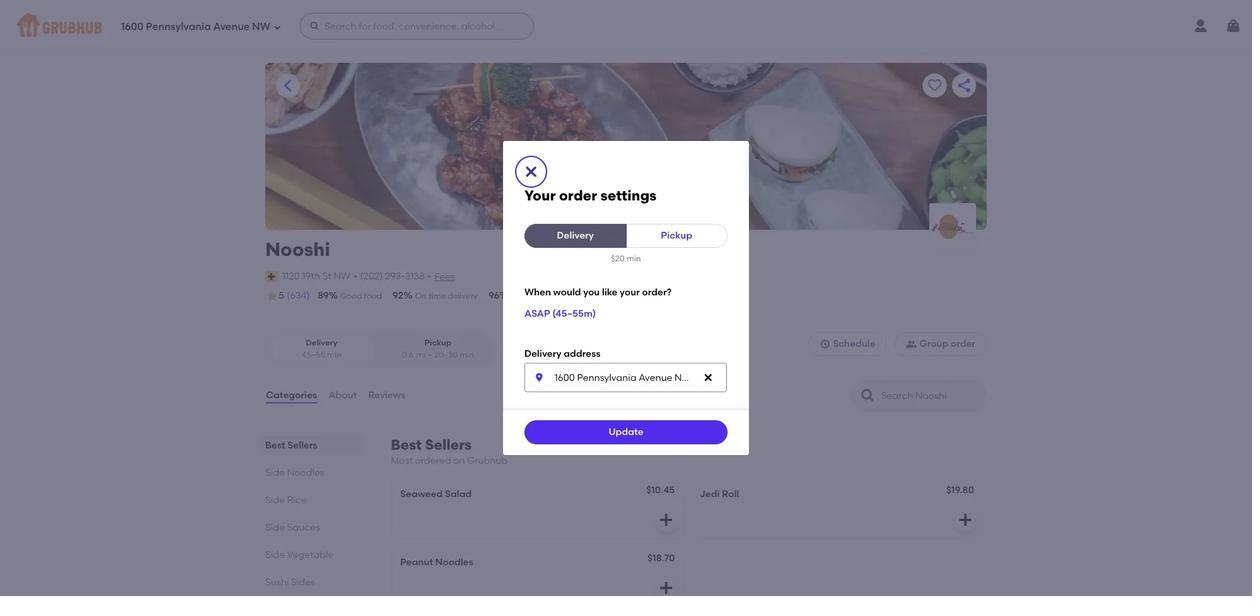 Task type: vqa. For each thing, say whether or not it's contained in the screenshot.


Task type: locate. For each thing, give the bounding box(es) containing it.
0 horizontal spatial nw
[[252, 20, 271, 33]]

noodles inside "side noodles" tab
[[287, 467, 325, 479]]

sellers up on
[[425, 437, 472, 453]]

order?
[[642, 287, 672, 298]]

svg image up your
[[523, 164, 539, 180]]

address
[[564, 348, 601, 359]]

nooshi
[[265, 238, 330, 261]]

side for side noodles
[[265, 467, 285, 479]]

pickup inside button
[[661, 230, 693, 241]]

when
[[525, 287, 551, 298]]

1 horizontal spatial best
[[391, 437, 422, 453]]

sellers for best sellers most ordered on grubhub
[[425, 437, 472, 453]]

$20 min
[[611, 254, 641, 263]]

best sellers most ordered on grubhub
[[391, 437, 508, 467]]

2 side from the top
[[265, 495, 285, 506]]

• right mi
[[429, 350, 432, 359]]

sellers
[[425, 437, 472, 453], [288, 440, 318, 451]]

1 horizontal spatial min
[[460, 350, 474, 359]]

sushi sides
[[265, 577, 315, 588]]

best for best sellers most ordered on grubhub
[[391, 437, 422, 453]]

0 vertical spatial order
[[559, 187, 597, 204]]

•
[[354, 271, 358, 282], [428, 271, 431, 282], [429, 350, 432, 359]]

1 vertical spatial noodles
[[436, 557, 474, 568]]

nw inside button
[[334, 271, 351, 282]]

pickup
[[661, 230, 693, 241], [425, 338, 452, 348]]

1 vertical spatial pickup
[[425, 338, 452, 348]]

0 vertical spatial pickup
[[661, 230, 693, 241]]

1 vertical spatial order
[[543, 291, 564, 301]]

0 horizontal spatial best
[[265, 440, 285, 451]]

45–55
[[302, 350, 325, 359]]

best for best sellers
[[265, 440, 285, 451]]

svg image down $10.45
[[658, 512, 675, 528]]

0 horizontal spatial sellers
[[288, 440, 318, 451]]

delivery
[[557, 230, 594, 241], [306, 338, 338, 348], [525, 348, 562, 359]]

order inside button
[[951, 338, 976, 350]]

correct
[[511, 291, 541, 301]]

save this restaurant image
[[927, 78, 943, 94]]

svg image down delivery address
[[534, 373, 545, 383]]

• (202) 293-3138 • fees
[[354, 271, 455, 283]]

pickup button
[[626, 224, 728, 248]]

delivery inside button
[[557, 230, 594, 241]]

categories
[[266, 390, 317, 401]]

nw right avenue
[[252, 20, 271, 33]]

2 vertical spatial order
[[951, 338, 976, 350]]

3 side from the top
[[265, 522, 285, 534]]

pickup 0.6 mi • 20–30 min
[[402, 338, 474, 359]]

4 side from the top
[[265, 550, 285, 561]]

1 horizontal spatial pickup
[[661, 230, 693, 241]]

0.6
[[402, 350, 414, 359]]

order up asap (45–55m)
[[543, 291, 564, 301]]

on time delivery
[[415, 291, 478, 301]]

save this restaurant button
[[923, 74, 947, 98]]

delivery left 'address'
[[525, 348, 562, 359]]

svg image inside the "schedule" button
[[820, 339, 831, 350]]

sauces
[[287, 522, 320, 534]]

sushi
[[265, 577, 289, 588]]

order right group
[[951, 338, 976, 350]]

sellers inside best sellers most ordered on grubhub
[[425, 437, 472, 453]]

0 vertical spatial nw
[[252, 20, 271, 33]]

1120 19th st nw
[[282, 271, 351, 282]]

293-
[[385, 271, 405, 282]]

schedule button
[[809, 332, 887, 356]]

0 horizontal spatial min
[[327, 350, 342, 359]]

best up most
[[391, 437, 422, 453]]

nw for 1600 pennsylvania avenue nw
[[252, 20, 271, 33]]

side vegetable tab
[[265, 548, 359, 562]]

order right your
[[559, 187, 597, 204]]

0 vertical spatial noodles
[[287, 467, 325, 479]]

jedi roll
[[700, 489, 739, 500]]

about
[[329, 390, 357, 401]]

side inside the side sauces tab
[[265, 522, 285, 534]]

asap (45–55m) button
[[525, 302, 596, 326]]

nw for 1120 19th st nw
[[334, 271, 351, 282]]

1 horizontal spatial noodles
[[436, 557, 474, 568]]

when would you like your order?
[[525, 287, 672, 298]]

side up the sushi
[[265, 550, 285, 561]]

min right 20–30
[[460, 350, 474, 359]]

pickup up 20–30
[[425, 338, 452, 348]]

sellers inside tab
[[288, 440, 318, 451]]

vegetable
[[287, 550, 334, 561]]

(202)
[[360, 271, 383, 282]]

option group
[[265, 332, 495, 366]]

fees button
[[434, 270, 456, 285]]

noodles up the side rice tab
[[287, 467, 325, 479]]

svg image
[[523, 164, 539, 180], [534, 373, 545, 383], [658, 512, 675, 528]]

(202) 293-3138 button
[[360, 270, 425, 283]]

pickup up order?
[[661, 230, 693, 241]]

best
[[391, 437, 422, 453], [265, 440, 285, 451]]

side inside "side noodles" tab
[[265, 467, 285, 479]]

sellers up side noodles
[[288, 440, 318, 451]]

$10.45
[[647, 485, 675, 496]]

side inside side vegetable tab
[[265, 550, 285, 561]]

delivery inside delivery 45–55 min
[[306, 338, 338, 348]]

best up side noodles
[[265, 440, 285, 451]]

delivery for delivery
[[557, 230, 594, 241]]

1120
[[282, 271, 300, 282]]

side up side rice
[[265, 467, 285, 479]]

nw
[[252, 20, 271, 33], [334, 271, 351, 282]]

delivery down your order settings
[[557, 230, 594, 241]]

good food
[[340, 291, 382, 301]]

min right 45–55
[[327, 350, 342, 359]]

best inside tab
[[265, 440, 285, 451]]

pennsylvania
[[146, 20, 211, 33]]

order
[[559, 187, 597, 204], [543, 291, 564, 301], [951, 338, 976, 350]]

side
[[265, 467, 285, 479], [265, 495, 285, 506], [265, 522, 285, 534], [265, 550, 285, 561]]

group order button
[[895, 332, 987, 356]]

best inside best sellers most ordered on grubhub
[[391, 437, 422, 453]]

nooshi logo image
[[930, 211, 977, 242]]

1 horizontal spatial sellers
[[425, 437, 472, 453]]

nw inside main navigation navigation
[[252, 20, 271, 33]]

side left sauces
[[265, 522, 285, 534]]

noodles right peanut
[[436, 557, 474, 568]]

side left "rice"
[[265, 495, 285, 506]]

side inside the side rice tab
[[265, 495, 285, 506]]

seaweed salad
[[400, 489, 472, 500]]

min
[[627, 254, 641, 263], [327, 350, 342, 359], [460, 350, 474, 359]]

1120 19th st nw button
[[282, 269, 351, 284]]

1 side from the top
[[265, 467, 285, 479]]

people icon image
[[907, 339, 917, 350]]

rice
[[287, 495, 307, 506]]

96
[[489, 290, 500, 301]]

0 horizontal spatial pickup
[[425, 338, 452, 348]]

fees
[[435, 271, 455, 283]]

• left (202)
[[354, 271, 358, 282]]

1 vertical spatial nw
[[334, 271, 351, 282]]

st
[[323, 271, 332, 282]]

min right $20
[[627, 254, 641, 263]]

noodles
[[287, 467, 325, 479], [436, 557, 474, 568]]

svg image
[[1226, 18, 1242, 34], [309, 21, 320, 31], [273, 23, 281, 31], [820, 339, 831, 350], [703, 373, 714, 383], [958, 512, 974, 528], [658, 580, 675, 596]]

nw right st
[[334, 271, 351, 282]]

best sellers
[[265, 440, 318, 451]]

group
[[920, 338, 949, 350]]

1 horizontal spatial nw
[[334, 271, 351, 282]]

sides
[[291, 577, 315, 588]]

delivery up 45–55
[[306, 338, 338, 348]]

pickup inside pickup 0.6 mi • 20–30 min
[[425, 338, 452, 348]]

0 horizontal spatial noodles
[[287, 467, 325, 479]]

on
[[415, 291, 427, 301]]

most
[[391, 455, 413, 467]]



Task type: describe. For each thing, give the bounding box(es) containing it.
avenue
[[213, 20, 250, 33]]

side sauces
[[265, 522, 320, 534]]

sushi sides tab
[[265, 576, 359, 590]]

(634)
[[287, 290, 310, 301]]

peanut noodles
[[400, 557, 474, 568]]

92
[[393, 290, 404, 301]]

3138
[[405, 271, 425, 282]]

on
[[454, 455, 465, 467]]

share icon image
[[957, 78, 973, 94]]

grubhub
[[467, 455, 508, 467]]

1600 pennsylvania avenue nw
[[121, 20, 271, 33]]

1600
[[121, 20, 144, 33]]

main navigation navigation
[[0, 0, 1253, 52]]

side noodles
[[265, 467, 325, 479]]

caret left icon image
[[280, 78, 296, 94]]

noodles for side noodles
[[287, 467, 325, 479]]

about button
[[328, 372, 358, 420]]

reviews
[[368, 390, 406, 401]]

categories button
[[265, 372, 318, 420]]

like
[[602, 287, 618, 298]]

2 horizontal spatial min
[[627, 254, 641, 263]]

side rice tab
[[265, 493, 359, 507]]

$18.70
[[648, 553, 675, 564]]

seaweed
[[400, 489, 443, 500]]

$20
[[611, 254, 625, 263]]

your
[[525, 187, 556, 204]]

best sellers tab
[[265, 439, 359, 453]]

reviews button
[[368, 372, 406, 420]]

noodles for peanut noodles
[[436, 557, 474, 568]]

mi
[[416, 350, 426, 359]]

food
[[364, 291, 382, 301]]

side for side sauces
[[265, 522, 285, 534]]

group order
[[920, 338, 976, 350]]

would
[[554, 287, 581, 298]]

delivery for delivery address
[[525, 348, 562, 359]]

delivery address
[[525, 348, 601, 359]]

0 vertical spatial svg image
[[523, 164, 539, 180]]

settings
[[601, 187, 657, 204]]

(45–55m)
[[553, 308, 596, 319]]

5
[[279, 290, 284, 302]]

good
[[340, 291, 362, 301]]

salad
[[445, 489, 472, 500]]

side sauces tab
[[265, 521, 359, 535]]

• inside pickup 0.6 mi • 20–30 min
[[429, 350, 432, 359]]

asap
[[525, 308, 550, 319]]

delivery button
[[525, 224, 627, 248]]

schedule
[[833, 338, 876, 350]]

roll
[[722, 489, 739, 500]]

• right 3138 at left top
[[428, 271, 431, 282]]

$19.80
[[947, 485, 975, 496]]

side for side rice
[[265, 495, 285, 506]]

update button
[[525, 421, 728, 445]]

min inside pickup 0.6 mi • 20–30 min
[[460, 350, 474, 359]]

your order settings
[[525, 187, 657, 204]]

order for correct
[[543, 291, 564, 301]]

20–30
[[435, 350, 458, 359]]

your
[[620, 287, 640, 298]]

order for your
[[559, 187, 597, 204]]

subscription pass image
[[265, 271, 279, 282]]

2 vertical spatial svg image
[[658, 512, 675, 528]]

ordered
[[415, 455, 451, 467]]

you
[[584, 287, 600, 298]]

asap (45–55m)
[[525, 308, 596, 319]]

jedi
[[700, 489, 720, 500]]

update
[[609, 427, 644, 438]]

side for side vegetable
[[265, 550, 285, 561]]

search icon image
[[860, 388, 876, 404]]

peanut
[[400, 557, 433, 568]]

19th
[[302, 271, 320, 282]]

side noodles tab
[[265, 466, 359, 480]]

star icon image
[[265, 290, 279, 303]]

sellers for best sellers
[[288, 440, 318, 451]]

pickup for pickup 0.6 mi • 20–30 min
[[425, 338, 452, 348]]

Search Address search field
[[525, 363, 727, 393]]

correct order
[[511, 291, 564, 301]]

delivery for delivery 45–55 min
[[306, 338, 338, 348]]

delivery
[[448, 291, 478, 301]]

1 vertical spatial svg image
[[534, 373, 545, 383]]

time
[[429, 291, 446, 301]]

side rice
[[265, 495, 307, 506]]

side vegetable
[[265, 550, 334, 561]]

89
[[318, 290, 329, 301]]

order for group
[[951, 338, 976, 350]]

delivery 45–55 min
[[302, 338, 342, 359]]

Search Nooshi search field
[[880, 390, 983, 402]]

option group containing delivery 45–55 min
[[265, 332, 495, 366]]

pickup for pickup
[[661, 230, 693, 241]]

min inside delivery 45–55 min
[[327, 350, 342, 359]]



